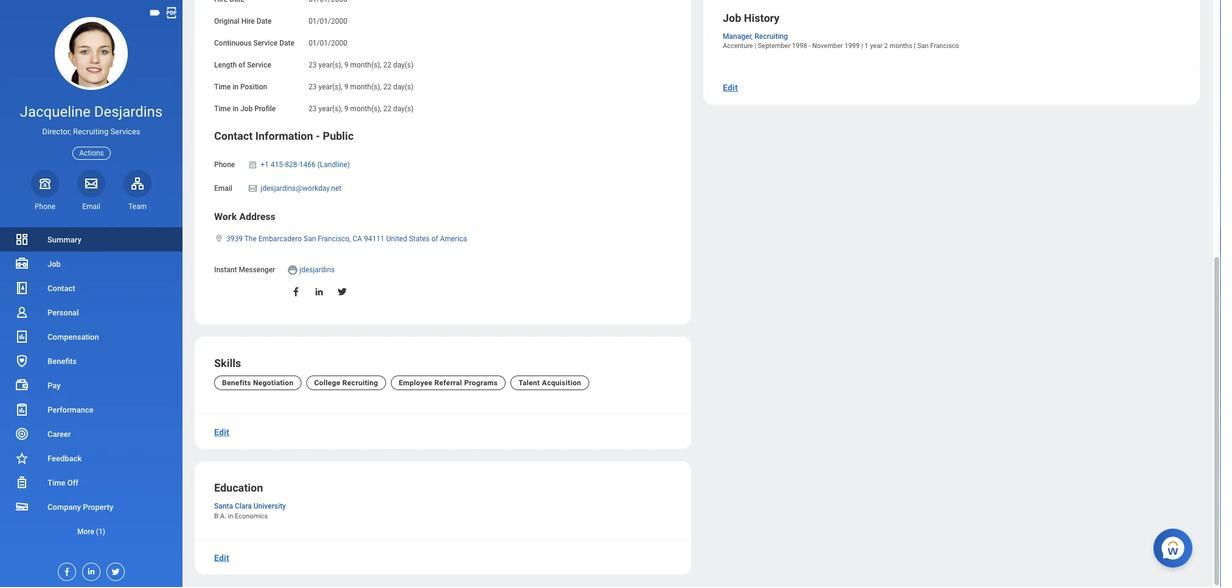Task type: locate. For each thing, give the bounding box(es) containing it.
9 inside length of service element
[[344, 61, 348, 69]]

linkedin image
[[314, 287, 325, 298]]

3 day(s) from the top
[[393, 105, 414, 113]]

year(s), up public
[[319, 105, 343, 113]]

3 22 from the top
[[383, 105, 392, 113]]

time off image
[[15, 476, 29, 490]]

9 up 'time in position' element
[[344, 61, 348, 69]]

skills
[[214, 358, 241, 371]]

performance image
[[15, 403, 29, 417]]

of
[[239, 61, 245, 69], [432, 235, 438, 244]]

0 horizontal spatial of
[[239, 61, 245, 69]]

edit for education
[[214, 554, 229, 564]]

benefits negotiation button
[[214, 377, 301, 391]]

month(s), down 'time in position' element
[[350, 105, 382, 113]]

recruiting for college
[[342, 380, 378, 388]]

career image
[[15, 427, 29, 442]]

0 vertical spatial benefits
[[47, 357, 77, 366]]

phone left phone image on the top left of page
[[214, 161, 235, 169]]

recruiting for manager,
[[755, 32, 788, 41]]

1 vertical spatial san
[[304, 235, 316, 244]]

9 for length of service
[[344, 61, 348, 69]]

list
[[0, 228, 183, 544]]

length of service element
[[309, 54, 414, 70]]

of right "states"
[[432, 235, 438, 244]]

continuous service date element
[[309, 32, 347, 48]]

1 vertical spatial edit
[[214, 428, 229, 438]]

|
[[755, 42, 756, 50], [861, 42, 863, 50], [914, 42, 916, 50]]

company property image
[[15, 500, 29, 515]]

year(s), inside 'time in job profile' element
[[319, 105, 343, 113]]

accenture
[[723, 42, 753, 50]]

2 vertical spatial edit
[[214, 554, 229, 564]]

1 horizontal spatial job
[[240, 105, 253, 113]]

phone down phone icon
[[35, 203, 55, 211]]

time for time off
[[47, 479, 65, 488]]

0 horizontal spatial facebook image
[[58, 564, 72, 577]]

9 inside 'time in position' element
[[344, 83, 348, 91]]

2 horizontal spatial recruiting
[[755, 32, 788, 41]]

| right months
[[914, 42, 916, 50]]

pay image
[[15, 379, 29, 393]]

23 inside length of service element
[[309, 61, 317, 69]]

23 inside 'time in position' element
[[309, 83, 317, 91]]

3 23 from the top
[[309, 105, 317, 113]]

0 vertical spatial year(s),
[[319, 61, 343, 69]]

month(s), inside 'time in position' element
[[350, 83, 382, 91]]

1 vertical spatial date
[[279, 39, 294, 48]]

0 vertical spatial facebook image
[[290, 287, 301, 298]]

in
[[233, 83, 239, 91], [233, 105, 239, 113], [228, 513, 233, 520]]

0 vertical spatial 23
[[309, 61, 317, 69]]

united
[[386, 235, 407, 244]]

email jacqueline desjardins element
[[77, 202, 105, 212]]

month(s), inside 'time in job profile' element
[[350, 105, 382, 113]]

2 vertical spatial recruiting
[[342, 380, 378, 388]]

1 vertical spatial month(s),
[[350, 83, 382, 91]]

9 inside 'time in job profile' element
[[344, 105, 348, 113]]

benefits down skills at the left of page
[[222, 380, 251, 388]]

0 vertical spatial job
[[723, 12, 741, 25]]

edit down accenture
[[723, 83, 738, 93]]

performance link
[[0, 398, 183, 422]]

san left francisco
[[917, 42, 929, 50]]

2 vertical spatial edit button
[[209, 547, 234, 571]]

job up manager,
[[723, 12, 741, 25]]

+1 415-828-1466 (landline)
[[261, 161, 350, 169]]

recruiting up "september"
[[755, 32, 788, 41]]

phone
[[214, 161, 235, 169], [35, 203, 55, 211]]

1 horizontal spatial email
[[214, 185, 232, 193]]

2 vertical spatial in
[[228, 513, 233, 520]]

edit down b.a.
[[214, 554, 229, 564]]

| left 1
[[861, 42, 863, 50]]

2 vertical spatial time
[[47, 479, 65, 488]]

0 vertical spatial email
[[214, 185, 232, 193]]

original hire date
[[214, 17, 272, 26]]

job down the summary
[[47, 260, 61, 269]]

0 horizontal spatial job
[[47, 260, 61, 269]]

94111
[[364, 235, 385, 244]]

contact inside group
[[214, 130, 253, 143]]

recruiting
[[755, 32, 788, 41], [73, 127, 109, 136], [342, 380, 378, 388]]

job left 'profile'
[[240, 105, 253, 113]]

- left public
[[316, 130, 320, 143]]

day(s) for time in position
[[393, 83, 414, 91]]

date right hire
[[257, 17, 272, 26]]

3 23 year(s), 9 month(s), 22 day(s) from the top
[[309, 105, 414, 113]]

employee referral programs button
[[391, 377, 506, 391]]

address
[[239, 211, 276, 223]]

day(s) inside 'time in position' element
[[393, 83, 414, 91]]

b.a. in economics
[[214, 513, 268, 520]]

2 vertical spatial 23
[[309, 105, 317, 113]]

1 vertical spatial 01/01/2000
[[309, 39, 347, 48]]

1 9 from the top
[[344, 61, 348, 69]]

1 year(s), from the top
[[319, 61, 343, 69]]

1 vertical spatial email
[[82, 203, 100, 211]]

time inside time off link
[[47, 479, 65, 488]]

santa clara university link
[[214, 501, 286, 512]]

facebook image left linkedin icon
[[58, 564, 72, 577]]

2
[[884, 42, 888, 50]]

november
[[812, 42, 843, 50]]

year(s), up 'time in job profile' element
[[319, 83, 343, 91]]

0 horizontal spatial san
[[304, 235, 316, 244]]

recruiting inside button
[[342, 380, 378, 388]]

instant messenger
[[214, 266, 275, 275]]

9
[[344, 61, 348, 69], [344, 83, 348, 91], [344, 105, 348, 113]]

benefits
[[47, 357, 77, 366], [222, 380, 251, 388]]

1 vertical spatial contact
[[47, 284, 75, 293]]

feedback image
[[15, 452, 29, 466]]

jdesjardins@workday.net link
[[261, 182, 342, 193]]

2 vertical spatial 23 year(s), 9 month(s), 22 day(s)
[[309, 105, 414, 113]]

1 horizontal spatial of
[[432, 235, 438, 244]]

9 up public
[[344, 105, 348, 113]]

0 vertical spatial san
[[917, 42, 929, 50]]

compensation
[[47, 333, 99, 342]]

position
[[240, 83, 267, 91]]

month(s), for time in position
[[350, 83, 382, 91]]

22 for time in position
[[383, 83, 392, 91]]

1 horizontal spatial benefits
[[222, 380, 251, 388]]

contact information - public group
[[214, 129, 672, 306]]

2 23 from the top
[[309, 83, 317, 91]]

view printable version (pdf) image
[[165, 6, 178, 19]]

3 | from the left
[[914, 42, 916, 50]]

career link
[[0, 422, 183, 447]]

san left francisco,
[[304, 235, 316, 244]]

0 vertical spatial 23 year(s), 9 month(s), 22 day(s)
[[309, 61, 414, 69]]

america
[[440, 235, 467, 244]]

2 year(s), from the top
[[319, 83, 343, 91]]

jacqueline
[[20, 103, 91, 120]]

1 01/01/2000 from the top
[[309, 17, 347, 26]]

2 horizontal spatial job
[[723, 12, 741, 25]]

23 year(s), 9 month(s), 22 day(s) for time in job profile
[[309, 105, 414, 113]]

recruiting inside navigation pane region
[[73, 127, 109, 136]]

of inside contact information - public group
[[432, 235, 438, 244]]

edit button up education
[[209, 421, 234, 445]]

2 vertical spatial job
[[47, 260, 61, 269]]

list containing summary
[[0, 228, 183, 544]]

benefits image
[[15, 354, 29, 369]]

22 up 'time in job profile' element
[[383, 83, 392, 91]]

email up work
[[214, 185, 232, 193]]

2 vertical spatial month(s),
[[350, 105, 382, 113]]

01/01/2000
[[309, 17, 347, 26], [309, 39, 347, 48]]

23 year(s), 9 month(s), 22 day(s) up 'time in position' element
[[309, 61, 414, 69]]

0 horizontal spatial date
[[257, 17, 272, 26]]

facebook image
[[290, 287, 301, 298], [58, 564, 72, 577]]

1 horizontal spatial date
[[279, 39, 294, 48]]

of right the 'length' at the top left of the page
[[239, 61, 245, 69]]

1 vertical spatial of
[[432, 235, 438, 244]]

2 vertical spatial day(s)
[[393, 105, 414, 113]]

0 vertical spatial time
[[214, 83, 231, 91]]

+1
[[261, 161, 269, 169]]

benefits up pay
[[47, 357, 77, 366]]

edit button down accenture
[[718, 76, 743, 100]]

edit for job history
[[723, 83, 738, 93]]

1 22 from the top
[[383, 61, 392, 69]]

2 9 from the top
[[344, 83, 348, 91]]

jdesjardins
[[300, 266, 335, 275]]

day(s) up 'time in position' element
[[393, 61, 414, 69]]

mail image down phone image on the top left of page
[[247, 184, 258, 194]]

programs
[[464, 380, 498, 388]]

1 day(s) from the top
[[393, 61, 414, 69]]

-
[[809, 42, 811, 50], [316, 130, 320, 143]]

2 day(s) from the top
[[393, 83, 414, 91]]

828-
[[285, 161, 299, 169]]

23 year(s), 9 month(s), 22 day(s) down 'time in position' element
[[309, 105, 414, 113]]

edit button
[[718, 76, 743, 100], [209, 421, 234, 445], [209, 547, 234, 571]]

1 horizontal spatial recruiting
[[342, 380, 378, 388]]

recruiting down jacqueline desjardins on the left top of the page
[[73, 127, 109, 136]]

2 vertical spatial 22
[[383, 105, 392, 113]]

22 down 'time in position' element
[[383, 105, 392, 113]]

3 year(s), from the top
[[319, 105, 343, 113]]

month(s), for length of service
[[350, 61, 382, 69]]

23 for time in position
[[309, 83, 317, 91]]

0 horizontal spatial email
[[82, 203, 100, 211]]

service down continuous service date
[[247, 61, 271, 69]]

year(s), inside 'time in position' element
[[319, 83, 343, 91]]

recruiting right college at the left of the page
[[342, 380, 378, 388]]

0 vertical spatial 22
[[383, 61, 392, 69]]

0 vertical spatial date
[[257, 17, 272, 26]]

1 vertical spatial phone
[[35, 203, 55, 211]]

1 horizontal spatial phone
[[214, 161, 235, 169]]

- right 1998
[[809, 42, 811, 50]]

time off
[[47, 479, 78, 488]]

contact inside list
[[47, 284, 75, 293]]

0 vertical spatial 01/01/2000
[[309, 17, 347, 26]]

9 up 'time in job profile' element
[[344, 83, 348, 91]]

month(s), up 'time in position' element
[[350, 61, 382, 69]]

francisco,
[[318, 235, 351, 244]]

2 22 from the top
[[383, 83, 392, 91]]

0 vertical spatial in
[[233, 83, 239, 91]]

day(s) inside 'time in job profile' element
[[393, 105, 414, 113]]

1 23 from the top
[[309, 61, 317, 69]]

time down the 'length' at the top left of the page
[[214, 83, 231, 91]]

in down time in position
[[233, 105, 239, 113]]

time left off
[[47, 479, 65, 488]]

1 vertical spatial 23
[[309, 83, 317, 91]]

1999
[[845, 42, 860, 50]]

1 month(s), from the top
[[350, 61, 382, 69]]

property
[[83, 503, 113, 512]]

22 inside length of service element
[[383, 61, 392, 69]]

0 vertical spatial edit button
[[718, 76, 743, 100]]

tag image
[[148, 6, 162, 19]]

day(s) up 'time in job profile' element
[[393, 83, 414, 91]]

3 month(s), from the top
[[350, 105, 382, 113]]

0 horizontal spatial mail image
[[84, 176, 99, 191]]

1 vertical spatial recruiting
[[73, 127, 109, 136]]

service down hire
[[253, 39, 278, 48]]

1 vertical spatial edit button
[[209, 421, 234, 445]]

off
[[67, 479, 78, 488]]

contact
[[214, 130, 253, 143], [47, 284, 75, 293]]

time off link
[[0, 471, 183, 495]]

job image
[[15, 257, 29, 271]]

contact link
[[0, 276, 183, 301]]

3 9 from the top
[[344, 105, 348, 113]]

22 for length of service
[[383, 61, 392, 69]]

date
[[257, 17, 272, 26], [279, 39, 294, 48]]

1 horizontal spatial |
[[861, 42, 863, 50]]

1 vertical spatial year(s),
[[319, 83, 343, 91]]

0 horizontal spatial benefits
[[47, 357, 77, 366]]

benefits inside benefits negotiation button
[[222, 380, 251, 388]]

0 vertical spatial 9
[[344, 61, 348, 69]]

1 horizontal spatial contact
[[214, 130, 253, 143]]

23 inside 'time in job profile' element
[[309, 105, 317, 113]]

referral
[[435, 380, 462, 388]]

23 for length of service
[[309, 61, 317, 69]]

1 vertical spatial time
[[214, 105, 231, 113]]

manager,
[[723, 32, 753, 41]]

facebook image down yahoo image
[[290, 287, 301, 298]]

2 month(s), from the top
[[350, 83, 382, 91]]

0 horizontal spatial recruiting
[[73, 127, 109, 136]]

22 up 'time in position' element
[[383, 61, 392, 69]]

mail image up email jacqueline desjardins element
[[84, 176, 99, 191]]

edit up education
[[214, 428, 229, 438]]

01/01/2000 up 'continuous service date' element on the left top of page
[[309, 17, 347, 26]]

continuous service date
[[214, 39, 294, 48]]

0 vertical spatial contact
[[214, 130, 253, 143]]

0 horizontal spatial phone
[[35, 203, 55, 211]]

0 vertical spatial recruiting
[[755, 32, 788, 41]]

contact down time in job profile
[[214, 130, 253, 143]]

day(s) inside length of service element
[[393, 61, 414, 69]]

talent acquisition
[[519, 380, 581, 388]]

2 23 year(s), 9 month(s), 22 day(s) from the top
[[309, 83, 414, 91]]

0 vertical spatial month(s),
[[350, 61, 382, 69]]

23 year(s), 9 month(s), 22 day(s) up 'time in job profile' element
[[309, 83, 414, 91]]

benefits inside navigation pane region
[[47, 357, 77, 366]]

1 vertical spatial 22
[[383, 83, 392, 91]]

month(s), up 'time in job profile' element
[[350, 83, 382, 91]]

pay
[[47, 381, 61, 390]]

0 vertical spatial -
[[809, 42, 811, 50]]

mail image
[[84, 176, 99, 191], [247, 184, 258, 194]]

22
[[383, 61, 392, 69], [383, 83, 392, 91], [383, 105, 392, 113]]

career
[[47, 430, 71, 439]]

edit button for skills
[[209, 421, 234, 445]]

0 vertical spatial phone
[[214, 161, 235, 169]]

service
[[253, 39, 278, 48], [247, 61, 271, 69]]

personal image
[[15, 305, 29, 320]]

contact up personal
[[47, 284, 75, 293]]

job link
[[0, 252, 183, 276]]

date left 'continuous service date' element on the left top of page
[[279, 39, 294, 48]]

team link
[[124, 170, 152, 212]]

1 vertical spatial in
[[233, 105, 239, 113]]

day(s) down 'time in position' element
[[393, 105, 414, 113]]

9 for time in position
[[344, 83, 348, 91]]

email up summary link
[[82, 203, 100, 211]]

phone inside popup button
[[35, 203, 55, 211]]

2 vertical spatial year(s),
[[319, 105, 343, 113]]

22 inside 'time in job profile' element
[[383, 105, 392, 113]]

continuous
[[214, 39, 252, 48]]

in left position
[[233, 83, 239, 91]]

phone inside contact information - public group
[[214, 161, 235, 169]]

1998
[[792, 42, 807, 50]]

messenger
[[239, 266, 275, 275]]

1 horizontal spatial facebook image
[[290, 287, 301, 298]]

1 horizontal spatial mail image
[[247, 184, 258, 194]]

0 vertical spatial day(s)
[[393, 61, 414, 69]]

01/01/2000 down "original hire date" element
[[309, 39, 347, 48]]

1 23 year(s), 9 month(s), 22 day(s) from the top
[[309, 61, 414, 69]]

history
[[744, 12, 780, 25]]

month(s), inside length of service element
[[350, 61, 382, 69]]

0 horizontal spatial -
[[316, 130, 320, 143]]

2 01/01/2000 from the top
[[309, 39, 347, 48]]

| down manager, recruiting
[[755, 42, 756, 50]]

2 horizontal spatial |
[[914, 42, 916, 50]]

time down time in position
[[214, 105, 231, 113]]

clara
[[235, 503, 252, 512]]

1 vertical spatial benefits
[[222, 380, 251, 388]]

year(s), for length of service
[[319, 61, 343, 69]]

22 inside 'time in position' element
[[383, 83, 392, 91]]

in right b.a.
[[228, 513, 233, 520]]

edit button down b.a.
[[209, 547, 234, 571]]

1 vertical spatial 23 year(s), 9 month(s), 22 day(s)
[[309, 83, 414, 91]]

year(s), inside length of service element
[[319, 61, 343, 69]]

time for time in position
[[214, 83, 231, 91]]

job inside navigation pane region
[[47, 260, 61, 269]]

work address
[[214, 211, 276, 223]]

1 vertical spatial facebook image
[[58, 564, 72, 577]]

time
[[214, 83, 231, 91], [214, 105, 231, 113], [47, 479, 65, 488]]

0 horizontal spatial contact
[[47, 284, 75, 293]]

0 horizontal spatial |
[[755, 42, 756, 50]]

edit button for job history
[[718, 76, 743, 100]]

23 year(s), 9 month(s), 22 day(s) for time in position
[[309, 83, 414, 91]]

recruiting for director,
[[73, 127, 109, 136]]

instant
[[214, 266, 237, 275]]

time in position element
[[309, 76, 414, 92]]

1 vertical spatial 9
[[344, 83, 348, 91]]

job for job history
[[723, 12, 741, 25]]

year(s), for time in job profile
[[319, 105, 343, 113]]

2 vertical spatial 9
[[344, 105, 348, 113]]

0 vertical spatial edit
[[723, 83, 738, 93]]

date for continuous service date
[[279, 39, 294, 48]]

1 vertical spatial day(s)
[[393, 83, 414, 91]]

1 vertical spatial -
[[316, 130, 320, 143]]

email button
[[77, 170, 105, 212]]

year(s), down 'continuous service date' element on the left top of page
[[319, 61, 343, 69]]

in for position
[[233, 83, 239, 91]]



Task type: describe. For each thing, give the bounding box(es) containing it.
desjardins
[[94, 103, 163, 120]]

actions button
[[73, 147, 111, 160]]

compensation link
[[0, 325, 183, 349]]

phone jacqueline desjardins element
[[31, 202, 59, 212]]

benefits for benefits negotiation
[[222, 380, 251, 388]]

personal
[[47, 308, 79, 317]]

1
[[865, 42, 869, 50]]

work
[[214, 211, 237, 223]]

benefits for benefits
[[47, 357, 77, 366]]

feedback link
[[0, 447, 183, 471]]

day(s) for length of service
[[393, 61, 414, 69]]

yahoo image
[[287, 265, 298, 277]]

twitter image
[[107, 564, 120, 577]]

1 | from the left
[[755, 42, 756, 50]]

(landline)
[[318, 161, 350, 169]]

profile
[[254, 105, 276, 113]]

santa
[[214, 503, 233, 512]]

public
[[323, 130, 354, 143]]

college recruiting button
[[306, 377, 386, 391]]

year
[[870, 42, 883, 50]]

summary link
[[0, 228, 183, 252]]

3939 the embarcadero san francisco, ca 94111 united states of america link
[[226, 233, 467, 244]]

job history
[[723, 12, 780, 25]]

1466
[[299, 161, 316, 169]]

in for job
[[233, 105, 239, 113]]

contact image
[[15, 281, 29, 296]]

in for economics
[[228, 513, 233, 520]]

01/01/2000 for original hire date
[[309, 17, 347, 26]]

benefits link
[[0, 349, 183, 374]]

negotiation
[[253, 380, 294, 388]]

3939 the embarcadero san francisco, ca 94111 united states of america
[[226, 235, 467, 244]]

1 vertical spatial job
[[240, 105, 253, 113]]

1 horizontal spatial san
[[917, 42, 929, 50]]

information
[[255, 130, 313, 143]]

summary
[[47, 235, 81, 244]]

acquisition
[[542, 380, 581, 388]]

01/01/2000 for continuous service date
[[309, 39, 347, 48]]

+1 415-828-1466 (landline) link
[[261, 158, 350, 169]]

length of service
[[214, 61, 271, 69]]

phone image
[[37, 176, 54, 191]]

benefits negotiation
[[222, 380, 294, 388]]

navigation pane region
[[0, 0, 183, 588]]

edit button for education
[[209, 547, 234, 571]]

year(s), for time in position
[[319, 83, 343, 91]]

director, recruiting services
[[42, 127, 140, 136]]

0 vertical spatial service
[[253, 39, 278, 48]]

mail image inside email popup button
[[84, 176, 99, 191]]

time in job profile element
[[309, 98, 414, 114]]

more (1)
[[77, 528, 105, 536]]

summary image
[[15, 232, 29, 247]]

san inside 3939 the embarcadero san francisco, ca 94111 united states of america link
[[304, 235, 316, 244]]

talent
[[519, 380, 540, 388]]

job for job
[[47, 260, 61, 269]]

1 horizontal spatial -
[[809, 42, 811, 50]]

time in position
[[214, 83, 267, 91]]

contact for contact information - public
[[214, 130, 253, 143]]

director,
[[42, 127, 71, 136]]

accenture   |   september 1998 - november 1999 | 1 year 2 months | san francisco
[[723, 42, 959, 50]]

months
[[890, 42, 913, 50]]

original hire date element
[[309, 10, 347, 26]]

jacqueline desjardins
[[20, 103, 163, 120]]

university
[[254, 503, 286, 512]]

services
[[110, 127, 140, 136]]

hire date element
[[309, 0, 347, 4]]

email inside popup button
[[82, 203, 100, 211]]

9 for time in job profile
[[344, 105, 348, 113]]

22 for time in job profile
[[383, 105, 392, 113]]

23 for time in job profile
[[309, 105, 317, 113]]

talent acquisition button
[[511, 377, 589, 391]]

1 vertical spatial service
[[247, 61, 271, 69]]

personal link
[[0, 301, 183, 325]]

employee
[[399, 380, 433, 388]]

original
[[214, 17, 240, 26]]

b.a.
[[214, 513, 226, 520]]

phone button
[[31, 170, 59, 212]]

states
[[409, 235, 430, 244]]

0 vertical spatial of
[[239, 61, 245, 69]]

linkedin image
[[83, 564, 96, 577]]

hire
[[241, 17, 255, 26]]

more (1) button
[[0, 520, 183, 544]]

feedback
[[47, 454, 82, 463]]

manager, recruiting
[[723, 32, 788, 41]]

education
[[214, 483, 263, 495]]

company property link
[[0, 495, 183, 520]]

jdesjardins link
[[300, 264, 335, 275]]

embarcadero
[[258, 235, 302, 244]]

edit for skills
[[214, 428, 229, 438]]

date for original hire date
[[257, 17, 272, 26]]

college recruiting
[[314, 380, 378, 388]]

month(s), for time in job profile
[[350, 105, 382, 113]]

length
[[214, 61, 237, 69]]

more (1) button
[[0, 525, 183, 539]]

college
[[314, 380, 340, 388]]

team
[[128, 203, 147, 211]]

phone image
[[247, 160, 258, 170]]

(1)
[[96, 528, 105, 536]]

23 year(s), 9 month(s), 22 day(s) for length of service
[[309, 61, 414, 69]]

time in job profile
[[214, 105, 276, 113]]

email inside contact information - public group
[[214, 185, 232, 193]]

time for time in job profile
[[214, 105, 231, 113]]

employee referral programs
[[399, 380, 498, 388]]

compensation image
[[15, 330, 29, 344]]

contact for contact
[[47, 284, 75, 293]]

day(s) for time in job profile
[[393, 105, 414, 113]]

team jacqueline desjardins element
[[124, 202, 152, 212]]

company property
[[47, 503, 113, 512]]

manager, recruiting link
[[723, 30, 788, 41]]

twitter image
[[337, 287, 348, 298]]

415-
[[271, 161, 285, 169]]

location image
[[214, 235, 224, 243]]

view team image
[[130, 176, 145, 191]]

- inside group
[[316, 130, 320, 143]]

3939
[[226, 235, 243, 244]]

performance
[[47, 406, 94, 415]]

ca
[[353, 235, 362, 244]]

santa clara university
[[214, 503, 286, 512]]

2 | from the left
[[861, 42, 863, 50]]



Task type: vqa. For each thing, say whether or not it's contained in the screenshot.
global modern services element for our
no



